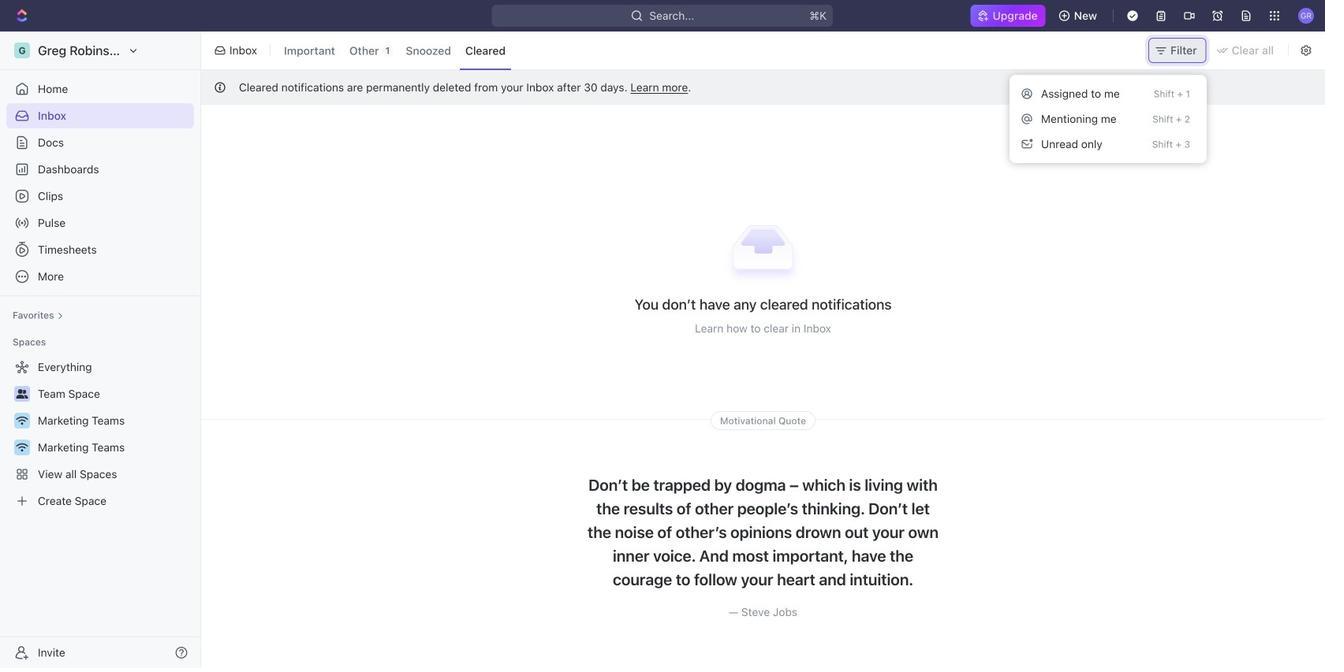 Task type: vqa. For each thing, say whether or not it's contained in the screenshot.
Sidebar navigation at left
yes



Task type: locate. For each thing, give the bounding box(es) containing it.
sidebar navigation
[[0, 32, 201, 669]]

tree
[[6, 355, 194, 514]]

tree inside sidebar navigation
[[6, 355, 194, 514]]

tab list
[[275, 28, 514, 73]]



